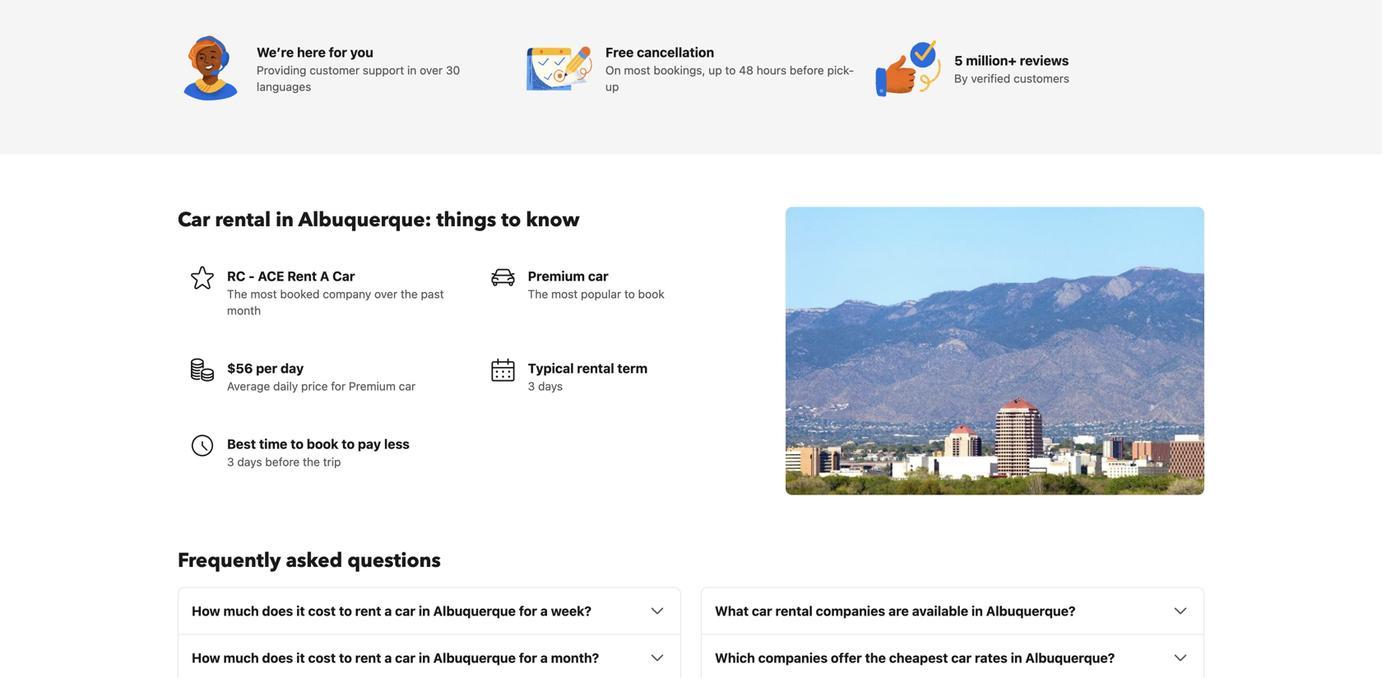 Task type: locate. For each thing, give the bounding box(es) containing it.
days
[[538, 379, 563, 393], [237, 455, 262, 469]]

1 horizontal spatial days
[[538, 379, 563, 393]]

1 vertical spatial rental
[[577, 360, 615, 376]]

1 the from the left
[[227, 287, 247, 301]]

available
[[913, 603, 969, 619]]

1 vertical spatial before
[[265, 455, 300, 469]]

0 horizontal spatial over
[[375, 287, 398, 301]]

car inside which companies offer the cheapest car rates in albuquerque? 'dropdown button'
[[952, 650, 972, 666]]

does inside "dropdown button"
[[262, 650, 293, 666]]

pay
[[358, 436, 381, 452]]

1 much from the top
[[223, 603, 259, 619]]

rental for typical
[[577, 360, 615, 376]]

0 horizontal spatial the
[[227, 287, 247, 301]]

3 down typical
[[528, 379, 535, 393]]

days for best
[[237, 455, 262, 469]]

days down best
[[237, 455, 262, 469]]

1 horizontal spatial before
[[790, 63, 825, 77]]

2 vertical spatial rental
[[776, 603, 813, 619]]

1 horizontal spatial rental
[[577, 360, 615, 376]]

1 horizontal spatial most
[[552, 287, 578, 301]]

1 vertical spatial it
[[296, 650, 305, 666]]

0 vertical spatial does
[[262, 603, 293, 619]]

companies
[[816, 603, 886, 619], [759, 650, 828, 666]]

does
[[262, 603, 293, 619], [262, 650, 293, 666]]

most inside free cancellation on most bookings, up to 48 hours before pick- up
[[624, 63, 651, 77]]

car up how much does it cost to rent a car in albuquerque for a month?
[[395, 603, 416, 619]]

cheapest
[[890, 650, 949, 666]]

up down on at the left top
[[606, 80, 619, 93]]

how much does it cost to rent a car in albuquerque for a week? button
[[192, 601, 668, 621]]

0 horizontal spatial days
[[237, 455, 262, 469]]

for right price
[[331, 379, 346, 393]]

over left 30
[[420, 63, 443, 77]]

up left 48
[[709, 63, 722, 77]]

companies inside 'dropdown button'
[[759, 650, 828, 666]]

albuquerque? inside which companies offer the cheapest car rates in albuquerque? 'dropdown button'
[[1026, 650, 1116, 666]]

car down "how much does it cost to rent a car in albuquerque for a week?"
[[395, 650, 416, 666]]

the down premium car
[[528, 287, 548, 301]]

over inside we're here for you providing customer support in over 30 languages
[[420, 63, 443, 77]]

2 the from the left
[[528, 287, 548, 301]]

0 vertical spatial rent
[[355, 603, 381, 619]]

1 vertical spatial over
[[375, 287, 398, 301]]

before down the "time"
[[265, 455, 300, 469]]

rent
[[355, 603, 381, 619], [355, 650, 381, 666]]

car
[[178, 206, 210, 234], [333, 268, 355, 284]]

the
[[227, 287, 247, 301], [528, 287, 548, 301]]

albuquerque? up rates
[[987, 603, 1076, 619]]

we're
[[257, 44, 294, 60]]

much inside "dropdown button"
[[223, 650, 259, 666]]

a left week?
[[541, 603, 548, 619]]

1 vertical spatial days
[[237, 455, 262, 469]]

2 horizontal spatial most
[[624, 63, 651, 77]]

albuquerque
[[434, 603, 516, 619], [434, 650, 516, 666]]

up
[[709, 63, 722, 77], [606, 80, 619, 93]]

it for how much does it cost to rent a car in albuquerque for a week?
[[296, 603, 305, 619]]

car
[[588, 268, 609, 284], [399, 379, 416, 393], [395, 603, 416, 619], [752, 603, 773, 619], [395, 650, 416, 666], [952, 650, 972, 666]]

to right 'popular'
[[625, 287, 635, 301]]

rent up how much does it cost to rent a car in albuquerque for a month?
[[355, 603, 381, 619]]

rent inside dropdown button
[[355, 603, 381, 619]]

albuquerque inside dropdown button
[[434, 603, 516, 619]]

company
[[323, 287, 371, 301]]

questions
[[348, 547, 441, 574]]

1 vertical spatial much
[[223, 650, 259, 666]]

0 vertical spatial albuquerque?
[[987, 603, 1076, 619]]

for left month?
[[519, 650, 537, 666]]

1 it from the top
[[296, 603, 305, 619]]

rental right what
[[776, 603, 813, 619]]

30
[[446, 63, 460, 77]]

0 vertical spatial before
[[790, 63, 825, 77]]

1 horizontal spatial the
[[401, 287, 418, 301]]

rc - ace rent a car
[[227, 268, 355, 284]]

0 vertical spatial rental
[[215, 206, 271, 234]]

3 down best
[[227, 455, 234, 469]]

0 vertical spatial how
[[192, 603, 220, 619]]

a beautiful view of albuquerque image
[[786, 207, 1205, 495]]

1 rent from the top
[[355, 603, 381, 619]]

0 vertical spatial over
[[420, 63, 443, 77]]

1 horizontal spatial car
[[333, 268, 355, 284]]

0 vertical spatial premium
[[528, 268, 585, 284]]

much for how much does it cost to rent a car in albuquerque for a month?
[[223, 650, 259, 666]]

how
[[192, 603, 220, 619], [192, 650, 220, 666]]

2 does from the top
[[262, 650, 293, 666]]

3
[[528, 379, 535, 393], [227, 455, 234, 469]]

in down how much does it cost to rent a car in albuquerque for a week? dropdown button
[[419, 650, 430, 666]]

0 vertical spatial cost
[[308, 603, 336, 619]]

2 horizontal spatial the
[[866, 650, 886, 666]]

most inside the most booked company over the past month
[[251, 287, 277, 301]]

free cancellation image
[[527, 36, 593, 101]]

0 horizontal spatial premium
[[349, 379, 396, 393]]

how for how much does it cost to rent a car in albuquerque for a month?
[[192, 650, 220, 666]]

albuquerque up 'how much does it cost to rent a car in albuquerque for a month?' "dropdown button"
[[434, 603, 516, 619]]

1 vertical spatial does
[[262, 650, 293, 666]]

over
[[420, 63, 443, 77], [375, 287, 398, 301]]

0 vertical spatial albuquerque
[[434, 603, 516, 619]]

it inside dropdown button
[[296, 603, 305, 619]]

1 how from the top
[[192, 603, 220, 619]]

albuquerque? right rates
[[1026, 650, 1116, 666]]

it
[[296, 603, 305, 619], [296, 650, 305, 666]]

1 vertical spatial companies
[[759, 650, 828, 666]]

0 horizontal spatial rental
[[215, 206, 271, 234]]

rent down "how much does it cost to rent a car in albuquerque for a week?"
[[355, 650, 381, 666]]

the right offer in the bottom of the page
[[866, 650, 886, 666]]

how much does it cost to rent a car in albuquerque for a week?
[[192, 603, 592, 619]]

cost for how much does it cost to rent a car in albuquerque for a month?
[[308, 650, 336, 666]]

for up 'customer'
[[329, 44, 347, 60]]

0 horizontal spatial most
[[251, 287, 277, 301]]

in up 'how much does it cost to rent a car in albuquerque for a month?' "dropdown button"
[[419, 603, 430, 619]]

providing
[[257, 63, 307, 77]]

over right company
[[375, 287, 398, 301]]

1 horizontal spatial premium
[[528, 268, 585, 284]]

the down best time to book to pay less
[[303, 455, 320, 469]]

in inside "dropdown button"
[[419, 650, 430, 666]]

1 cost from the top
[[308, 603, 336, 619]]

the inside the most booked company over the past month
[[227, 287, 247, 301]]

much inside dropdown button
[[223, 603, 259, 619]]

in inside we're here for you providing customer support in over 30 languages
[[407, 63, 417, 77]]

2 albuquerque from the top
[[434, 650, 516, 666]]

0 vertical spatial the
[[401, 287, 418, 301]]

past
[[421, 287, 444, 301]]

reviews
[[1020, 52, 1070, 68]]

does for how much does it cost to rent a car in albuquerque for a week?
[[262, 603, 293, 619]]

2 how from the top
[[192, 650, 220, 666]]

1 horizontal spatial over
[[420, 63, 443, 77]]

the inside the most booked company over the past month
[[401, 287, 418, 301]]

to left 48
[[726, 63, 736, 77]]

book
[[638, 287, 665, 301], [307, 436, 339, 452]]

0 horizontal spatial the
[[303, 455, 320, 469]]

1 vertical spatial rent
[[355, 650, 381, 666]]

1 horizontal spatial 3
[[528, 379, 535, 393]]

1 vertical spatial albuquerque
[[434, 650, 516, 666]]

2 it from the top
[[296, 650, 305, 666]]

1 vertical spatial how
[[192, 650, 220, 666]]

in right support
[[407, 63, 417, 77]]

car inside what car rental companies are available in albuquerque? dropdown button
[[752, 603, 773, 619]]

1 vertical spatial albuquerque?
[[1026, 650, 1116, 666]]

the inside 'dropdown button'
[[866, 650, 886, 666]]

before inside free cancellation on most bookings, up to 48 hours before pick- up
[[790, 63, 825, 77]]

albuquerque?
[[987, 603, 1076, 619], [1026, 650, 1116, 666]]

companies up offer in the bottom of the page
[[816, 603, 886, 619]]

we're here for you image
[[178, 36, 244, 101]]

a
[[385, 603, 392, 619], [541, 603, 548, 619], [385, 650, 392, 666], [541, 650, 548, 666]]

0 vertical spatial days
[[538, 379, 563, 393]]

most for rc - ace rent a car
[[251, 287, 277, 301]]

albuquerque:
[[298, 206, 432, 234]]

you
[[350, 44, 374, 60]]

a
[[320, 268, 330, 284]]

the up month
[[227, 287, 247, 301]]

in right available
[[972, 603, 984, 619]]

to down "how much does it cost to rent a car in albuquerque for a week?"
[[339, 650, 352, 666]]

2 horizontal spatial rental
[[776, 603, 813, 619]]

0 horizontal spatial car
[[178, 206, 210, 234]]

in inside 'dropdown button'
[[1011, 650, 1023, 666]]

rental
[[215, 206, 271, 234], [577, 360, 615, 376], [776, 603, 813, 619]]

0 vertical spatial it
[[296, 603, 305, 619]]

most down the ace
[[251, 287, 277, 301]]

the for rc
[[227, 287, 247, 301]]

1 does from the top
[[262, 603, 293, 619]]

1 albuquerque from the top
[[434, 603, 516, 619]]

0 vertical spatial book
[[638, 287, 665, 301]]

price
[[301, 379, 328, 393]]

2 cost from the top
[[308, 650, 336, 666]]

the
[[401, 287, 418, 301], [303, 455, 320, 469], [866, 650, 886, 666]]

what
[[715, 603, 749, 619]]

most right on at the left top
[[624, 63, 651, 77]]

0 vertical spatial companies
[[816, 603, 886, 619]]

premium right price
[[349, 379, 396, 393]]

verified
[[972, 71, 1011, 85]]

0 horizontal spatial book
[[307, 436, 339, 452]]

customer
[[310, 63, 360, 77]]

$56
[[227, 360, 253, 376]]

to
[[726, 63, 736, 77], [501, 206, 521, 234], [625, 287, 635, 301], [291, 436, 304, 452], [342, 436, 355, 452], [339, 603, 352, 619], [339, 650, 352, 666]]

1 vertical spatial up
[[606, 80, 619, 93]]

the most popular to book
[[528, 287, 665, 301]]

premium
[[528, 268, 585, 284], [349, 379, 396, 393]]

1 horizontal spatial up
[[709, 63, 722, 77]]

how for how much does it cost to rent a car in albuquerque for a week?
[[192, 603, 220, 619]]

cost
[[308, 603, 336, 619], [308, 650, 336, 666]]

for inside 'how much does it cost to rent a car in albuquerque for a month?' "dropdown button"
[[519, 650, 537, 666]]

1 vertical spatial cost
[[308, 650, 336, 666]]

how inside 'how much does it cost to rent a car in albuquerque for a month?' "dropdown button"
[[192, 650, 220, 666]]

best time to book to pay less
[[227, 436, 410, 452]]

book up trip
[[307, 436, 339, 452]]

to down asked
[[339, 603, 352, 619]]

rental up rc
[[215, 206, 271, 234]]

premium car
[[528, 268, 609, 284]]

much
[[223, 603, 259, 619], [223, 650, 259, 666]]

rent inside "dropdown button"
[[355, 650, 381, 666]]

cost inside dropdown button
[[308, 603, 336, 619]]

before
[[790, 63, 825, 77], [265, 455, 300, 469]]

does inside dropdown button
[[262, 603, 293, 619]]

1 horizontal spatial the
[[528, 287, 548, 301]]

rent for how much does it cost to rent a car in albuquerque for a month?
[[355, 650, 381, 666]]

0 vertical spatial much
[[223, 603, 259, 619]]

how inside how much does it cost to rent a car in albuquerque for a week? dropdown button
[[192, 603, 220, 619]]

most down premium car
[[552, 287, 578, 301]]

companies left offer in the bottom of the page
[[759, 650, 828, 666]]

million+
[[966, 52, 1017, 68]]

2 vertical spatial the
[[866, 650, 886, 666]]

car up the most popular to book
[[588, 268, 609, 284]]

it inside "dropdown button"
[[296, 650, 305, 666]]

how much does it cost to rent a car in albuquerque for a month? button
[[192, 648, 668, 668]]

car right what
[[752, 603, 773, 619]]

hours
[[757, 63, 787, 77]]

free
[[606, 44, 634, 60]]

average
[[227, 379, 270, 393]]

1 vertical spatial car
[[333, 268, 355, 284]]

the for which companies offer the cheapest car rates in albuquerque?
[[866, 650, 886, 666]]

a down "how much does it cost to rent a car in albuquerque for a week?"
[[385, 650, 392, 666]]

it for how much does it cost to rent a car in albuquerque for a month?
[[296, 650, 305, 666]]

0 horizontal spatial 3
[[227, 455, 234, 469]]

pick-
[[828, 63, 855, 77]]

to inside how much does it cost to rent a car in albuquerque for a week? dropdown button
[[339, 603, 352, 619]]

albuquerque down how much does it cost to rent a car in albuquerque for a week? dropdown button
[[434, 650, 516, 666]]

in right rates
[[1011, 650, 1023, 666]]

for
[[329, 44, 347, 60], [331, 379, 346, 393], [519, 603, 537, 619], [519, 650, 537, 666]]

3 for best time to book to pay less
[[227, 455, 234, 469]]

2 rent from the top
[[355, 650, 381, 666]]

before left pick-
[[790, 63, 825, 77]]

rental left the term
[[577, 360, 615, 376]]

premium up the most popular to book
[[528, 268, 585, 284]]

3 days
[[528, 379, 563, 393]]

for left week?
[[519, 603, 537, 619]]

days down typical
[[538, 379, 563, 393]]

5 million+ reviews image
[[876, 36, 942, 101]]

book right 'popular'
[[638, 287, 665, 301]]

albuquerque inside "dropdown button"
[[434, 650, 516, 666]]

car left rates
[[952, 650, 972, 666]]

0 vertical spatial 3
[[528, 379, 535, 393]]

things
[[437, 206, 497, 234]]

car inside how much does it cost to rent a car in albuquerque for a week? dropdown button
[[395, 603, 416, 619]]

2 much from the top
[[223, 650, 259, 666]]

the left past
[[401, 287, 418, 301]]

1 vertical spatial 3
[[227, 455, 234, 469]]

cost inside "dropdown button"
[[308, 650, 336, 666]]

48
[[739, 63, 754, 77]]

in
[[407, 63, 417, 77], [276, 206, 294, 234], [419, 603, 430, 619], [972, 603, 984, 619], [419, 650, 430, 666], [1011, 650, 1023, 666]]

1 vertical spatial the
[[303, 455, 320, 469]]

most
[[624, 63, 651, 77], [251, 287, 277, 301], [552, 287, 578, 301]]



Task type: describe. For each thing, give the bounding box(es) containing it.
a left month?
[[541, 650, 548, 666]]

1 vertical spatial premium
[[349, 379, 396, 393]]

asked
[[286, 547, 343, 574]]

are
[[889, 603, 909, 619]]

which companies offer the cheapest car rates in albuquerque? button
[[715, 648, 1191, 668]]

to inside free cancellation on most bookings, up to 48 hours before pick- up
[[726, 63, 736, 77]]

rent
[[288, 268, 317, 284]]

days for typical
[[538, 379, 563, 393]]

on
[[606, 63, 621, 77]]

3 days before the trip
[[227, 455, 341, 469]]

0 vertical spatial car
[[178, 206, 210, 234]]

offer
[[831, 650, 862, 666]]

time
[[259, 436, 288, 452]]

in up rc - ace rent a car
[[276, 206, 294, 234]]

week?
[[551, 603, 592, 619]]

for inside how much does it cost to rent a car in albuquerque for a week? dropdown button
[[519, 603, 537, 619]]

1 horizontal spatial book
[[638, 287, 665, 301]]

3 for typical rental term
[[528, 379, 535, 393]]

to left know
[[501, 206, 521, 234]]

trip
[[323, 455, 341, 469]]

term
[[618, 360, 648, 376]]

for inside we're here for you providing customer support in over 30 languages
[[329, 44, 347, 60]]

bookings,
[[654, 63, 706, 77]]

how much does it cost to rent a car in albuquerque for a month?
[[192, 650, 599, 666]]

ace
[[258, 268, 284, 284]]

we're here for you providing customer support in over 30 languages
[[257, 44, 460, 93]]

rates
[[975, 650, 1008, 666]]

here
[[297, 44, 326, 60]]

cancellation
[[637, 44, 715, 60]]

typical rental term
[[528, 360, 648, 376]]

$56 per day
[[227, 360, 304, 376]]

cost for how much does it cost to rent a car in albuquerque for a week?
[[308, 603, 336, 619]]

average daily price for premium car
[[227, 379, 416, 393]]

rental for car
[[215, 206, 271, 234]]

popular
[[581, 287, 622, 301]]

a up how much does it cost to rent a car in albuquerque for a month?
[[385, 603, 392, 619]]

what car rental companies are available in albuquerque? button
[[715, 601, 1191, 621]]

day
[[281, 360, 304, 376]]

the for premium
[[528, 287, 548, 301]]

to left pay
[[342, 436, 355, 452]]

rental inside what car rental companies are available in albuquerque? dropdown button
[[776, 603, 813, 619]]

companies inside dropdown button
[[816, 603, 886, 619]]

0 vertical spatial up
[[709, 63, 722, 77]]

which
[[715, 650, 755, 666]]

typical
[[528, 360, 574, 376]]

car rental in albuquerque: things to know
[[178, 206, 580, 234]]

frequently asked questions
[[178, 547, 441, 574]]

month?
[[551, 650, 599, 666]]

what car rental companies are available in albuquerque?
[[715, 603, 1076, 619]]

less
[[384, 436, 410, 452]]

booked
[[280, 287, 320, 301]]

month
[[227, 304, 261, 317]]

over inside the most booked company over the past month
[[375, 287, 398, 301]]

rent for how much does it cost to rent a car in albuquerque for a week?
[[355, 603, 381, 619]]

car up less
[[399, 379, 416, 393]]

frequently
[[178, 547, 281, 574]]

albuquerque for month?
[[434, 650, 516, 666]]

to inside 'how much does it cost to rent a car in albuquerque for a month?' "dropdown button"
[[339, 650, 352, 666]]

best
[[227, 436, 256, 452]]

most for premium car
[[552, 287, 578, 301]]

to up 3 days before the trip on the bottom of page
[[291, 436, 304, 452]]

support
[[363, 63, 404, 77]]

languages
[[257, 80, 311, 93]]

which companies offer the cheapest car rates in albuquerque?
[[715, 650, 1116, 666]]

per
[[256, 360, 278, 376]]

albuquerque for week?
[[434, 603, 516, 619]]

0 horizontal spatial up
[[606, 80, 619, 93]]

the for 3 days before the trip
[[303, 455, 320, 469]]

-
[[249, 268, 255, 284]]

by
[[955, 71, 968, 85]]

daily
[[273, 379, 298, 393]]

the most booked company over the past month
[[227, 287, 444, 317]]

0 horizontal spatial before
[[265, 455, 300, 469]]

much for how much does it cost to rent a car in albuquerque for a week?
[[223, 603, 259, 619]]

albuquerque? inside what car rental companies are available in albuquerque? dropdown button
[[987, 603, 1076, 619]]

know
[[526, 206, 580, 234]]

5
[[955, 52, 963, 68]]

1 vertical spatial book
[[307, 436, 339, 452]]

5 million+ reviews by verified customers
[[955, 52, 1070, 85]]

does for how much does it cost to rent a car in albuquerque for a month?
[[262, 650, 293, 666]]

customers
[[1014, 71, 1070, 85]]

rc
[[227, 268, 246, 284]]

free cancellation on most bookings, up to 48 hours before pick- up
[[606, 44, 855, 93]]

car inside 'how much does it cost to rent a car in albuquerque for a month?' "dropdown button"
[[395, 650, 416, 666]]



Task type: vqa. For each thing, say whether or not it's contained in the screenshot.
Your account menu Simon Jacob Genius Level 1 element
no



